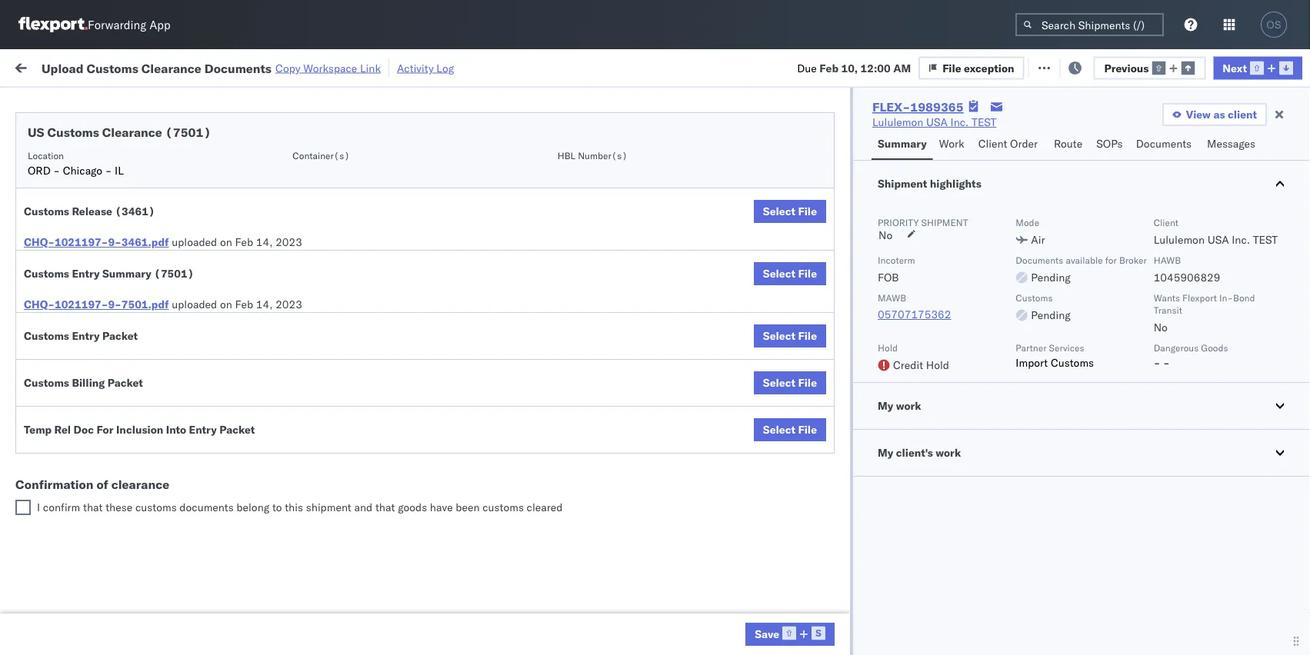 Task type: describe. For each thing, give the bounding box(es) containing it.
il
[[115, 164, 124, 177]]

flex-2130384 for 5:00 am cst, feb 6, 2023
[[850, 231, 930, 244]]

schedule delivery appointment link for first schedule delivery appointment 'button' from the bottom
[[35, 466, 189, 481]]

customs up location ord - chicago - il
[[47, 125, 99, 140]]

forwarding
[[88, 17, 146, 32]]

5:00
[[248, 231, 271, 244]]

customs release (3461)
[[24, 205, 155, 218]]

work inside button
[[936, 446, 962, 460]]

import work button
[[123, 49, 200, 84]]

select file button for customs entry summary (7501)
[[754, 262, 827, 286]]

os button
[[1257, 7, 1292, 42]]

1:59 for mofu0618318
[[248, 298, 271, 312]]

ocean for 1:59 am cst, feb 17, 2023
[[471, 400, 503, 413]]

0 horizontal spatial hold
[[878, 342, 898, 354]]

9:30 pm cst, feb 21, 2023
[[248, 603, 388, 617]]

3 integration from the top
[[671, 197, 724, 210]]

integration test account - karl lagerfeld for 5:00 am cst, feb 6, 2023
[[671, 231, 872, 244]]

los inside schedule pickup from los angeles international airport
[[145, 493, 162, 507]]

14, up 15,
[[343, 298, 360, 312]]

lululemon usa inc. test link
[[873, 115, 997, 130]]

0 vertical spatial lululemon
[[873, 115, 924, 129]]

and
[[354, 501, 373, 515]]

flex
[[825, 126, 842, 137]]

Search Shipments (/) text field
[[1016, 13, 1165, 36]]

rel
[[54, 423, 71, 437]]

1 2001714 from the top
[[883, 502, 930, 515]]

5 karl from the top
[[803, 264, 823, 278]]

1 horizontal spatial exception
[[1070, 60, 1121, 73]]

flex-1989365 link
[[873, 99, 964, 115]]

1:59 am cst, feb 14, 2023
[[248, 298, 389, 312]]

my work button
[[854, 383, 1311, 430]]

ca for nyku9743990
[[35, 441, 50, 454]]

2 mbltest1234 from the top
[[1048, 468, 1121, 481]]

from for schedule pickup from los angeles international airport link
[[120, 493, 142, 507]]

hawb 1045906829 mawb 05707175362
[[878, 254, 1221, 321]]

1 mbltest1234 from the top
[[1048, 434, 1121, 447]]

these
[[106, 501, 133, 515]]

schedule for 1:59 am cst, feb 17, 2023
[[35, 425, 81, 439]]

2 2001714 from the top
[[883, 535, 930, 549]]

9- for 7501.pdf
[[108, 298, 121, 311]]

lagerfeld for 7:30 pm cst, feb 4, 2023
[[826, 197, 872, 210]]

customs up 'chq-1021197-9-7501.pdf' link
[[24, 267, 69, 281]]

ocean lcl
[[471, 603, 524, 617]]

am up to
[[274, 434, 292, 447]]

upload for upload customs clearance documents
[[35, 188, 70, 202]]

activity log
[[397, 61, 454, 75]]

0 horizontal spatial work
[[44, 56, 84, 77]]

clearance
[[111, 477, 170, 493]]

otter
[[671, 434, 697, 447]]

pickup for third schedule pickup from los angeles, ca button from the bottom of the page
[[84, 324, 117, 337]]

my for my client's work button
[[878, 446, 894, 460]]

(0)
[[249, 60, 269, 73]]

2 western from the top
[[803, 535, 844, 549]]

0 horizontal spatial exception
[[965, 61, 1015, 74]]

ocean fcl for 1:59 am cst, feb 14, 2023
[[471, 298, 525, 312]]

confirm pickup from rotterdam, netherlands button for flex-2130384
[[35, 221, 219, 254]]

angeles, for nyku9743990
[[165, 425, 207, 439]]

select for temp rel doc for inclusion into entry packet
[[763, 423, 796, 437]]

3 flex-2130384 from the top
[[850, 264, 930, 278]]

2 flex-1977428 from the top
[[850, 637, 930, 650]]

7:30 am cst, feb 3, 2023
[[248, 163, 382, 176]]

cst, for schedule pickup from los angeles international airport button
[[293, 502, 318, 515]]

21,
[[342, 603, 359, 617]]

pending for documents available for broker
[[1032, 271, 1071, 284]]

1 digital from the top
[[846, 502, 878, 515]]

credit hold
[[894, 359, 950, 372]]

1 resize handle column header from the left
[[220, 119, 239, 656]]

uploaded for 3461.pdf
[[172, 236, 217, 249]]

fcl for 1:59 am cst, feb 17, 2023
[[505, 400, 525, 413]]

1:59 for demu1232567
[[248, 366, 271, 380]]

work inside button
[[897, 400, 922, 413]]

4 confirm from the top
[[35, 264, 75, 277]]

delivery for mbltest1234
[[84, 467, 123, 480]]

05707175362
[[878, 308, 952, 321]]

broker
[[1120, 254, 1148, 266]]

cst, up the 5:00 am cst, feb 6, 2023
[[293, 197, 318, 210]]

packet for customs entry packet
[[102, 329, 138, 343]]

mbl/mawb numbers button
[[1041, 122, 1218, 138]]

delivery up confirm pickup from los angeles, ca
[[84, 365, 123, 379]]

2 resize handle column header from the left
[[391, 119, 410, 656]]

schedule pickup from los angeles, ca link for 9:30 pm cst, feb 21, 2023
[[35, 594, 219, 625]]

client order
[[979, 137, 1039, 150]]

for
[[1106, 254, 1118, 266]]

schedule pickup from los angeles, ca for 9:30 pm cst, feb 21, 2023
[[35, 595, 207, 624]]

1:59 for nyku9743990
[[248, 434, 271, 447]]

schedule pickup from los angeles, ca for 1:59 am cst, feb 17, 2023
[[35, 425, 207, 454]]

bookings for schedule pickup from los angeles, ca
[[671, 332, 716, 346]]

netherlands for flex-2130387
[[35, 136, 96, 149]]

0 vertical spatial on
[[376, 60, 389, 73]]

file for customs release (3461)
[[799, 205, 818, 218]]

2 confirm from the top
[[35, 162, 75, 176]]

us
[[28, 125, 44, 140]]

schedule pickup from los angeles, ca button for 1:59 am cst, feb 14, 2023
[[35, 289, 219, 321]]

work inside "button"
[[167, 60, 194, 73]]

inclusion
[[116, 423, 163, 437]]

3 2130384 from the top
[[883, 264, 930, 278]]

consignee for schedule pickup from los angeles, ca
[[742, 332, 794, 346]]

1021197- for entry
[[55, 298, 108, 311]]

2 vertical spatial entry
[[189, 423, 217, 437]]

9- for 3461.pdf
[[108, 236, 121, 249]]

customs left billing
[[24, 376, 69, 390]]

(7501) for us customs clearance (7501)
[[165, 125, 211, 140]]

shipment highlights
[[878, 177, 982, 191]]

0 vertical spatial no
[[879, 229, 893, 242]]

pickup for flex-2130387's confirm pickup from rotterdam, netherlands "button"
[[78, 120, 111, 134]]

0 horizontal spatial test
[[972, 115, 997, 129]]

2 schedule pickup from los angeles, ca link from the top
[[35, 323, 219, 354]]

1 lagerfeld from the top
[[826, 129, 872, 142]]

activity
[[397, 61, 434, 75]]

0 vertical spatial air
[[1032, 233, 1046, 247]]

pickup for schedule pickup from los angeles, ca button corresponding to 9:30 pm cst, feb 21, 2023
[[84, 595, 117, 608]]

7 integration from the top
[[671, 535, 724, 549]]

2006134 for 1:59 am cst, feb 17, 2023
[[883, 400, 930, 413]]

select for customs entry packet
[[763, 329, 796, 343]]

been
[[456, 501, 480, 515]]

am down 1:59 am cst, feb 15, 2023
[[274, 400, 292, 413]]

am down the 5:00 am cst, feb 6, 2023
[[274, 298, 292, 312]]

shipment highlights button
[[854, 161, 1311, 207]]

1 that from the left
[[83, 501, 103, 515]]

7 resize handle column header from the left
[[922, 119, 941, 656]]

ocean for 7:30 pm cst, feb 4, 2023
[[471, 197, 503, 210]]

workitem
[[17, 126, 57, 137]]

1 integration from the top
[[671, 129, 724, 142]]

temp rel doc for inclusion into entry packet
[[24, 423, 255, 437]]

batch action button
[[1201, 55, 1302, 78]]

mode
[[1016, 217, 1040, 228]]

lululemon usa inc. test
[[873, 115, 997, 129]]

confirm for flex-2130387
[[35, 120, 75, 134]]

goods
[[398, 501, 427, 515]]

team
[[1292, 366, 1311, 380]]

am right 12:00 at top
[[894, 61, 912, 74]]

chq- for chq-1021197-9-7501.pdf
[[24, 298, 55, 311]]

2130384 for 7:30 pm cst, feb 4, 2023
[[883, 197, 930, 210]]

7:30 for 7:30 pm cst, feb 4, 2023
[[248, 197, 271, 210]]

demu1232567 for schedule delivery appointment
[[948, 366, 1027, 379]]

0 horizontal spatial shipment
[[306, 501, 352, 515]]

2 schedule delivery appointment button from the top
[[35, 466, 189, 483]]

2 gvcu5265864 from the top
[[948, 162, 1024, 176]]

1 flex-1988285 from the top
[[850, 434, 930, 447]]

cst, down container(s)
[[294, 163, 319, 176]]

confirm pickup from rotterdam, netherlands link for flex-2130387
[[35, 120, 219, 150]]

actions
[[1265, 126, 1297, 137]]

save
[[755, 628, 780, 641]]

container
[[948, 120, 990, 131]]

previous
[[1105, 61, 1150, 74]]

due
[[798, 61, 817, 74]]

billing
[[72, 376, 105, 390]]

mawb
[[878, 292, 907, 304]]

zimu3048342
[[1048, 264, 1122, 278]]

2 schedule pickup from los angeles, ca from the top
[[35, 324, 207, 353]]

customs entry packet
[[24, 329, 138, 343]]

3 resize handle column header from the left
[[445, 119, 463, 656]]

los inside confirm pickup from los angeles, ca
[[139, 391, 156, 405]]

this
[[285, 501, 303, 515]]

upload for upload customs clearance documents copy workspace link
[[42, 60, 84, 76]]

container(s)
[[293, 150, 350, 161]]

5 resize handle column header from the left
[[645, 119, 664, 656]]

confirm pickup from los angeles, ca link
[[35, 391, 219, 421]]

route
[[1055, 137, 1083, 150]]

schedule for 9:30 pm cst, feb 21, 2023
[[35, 595, 81, 608]]

customs down ord
[[24, 205, 69, 218]]

0 horizontal spatial air
[[471, 502, 485, 515]]

import inside "button"
[[130, 60, 164, 73]]

205 on track
[[354, 60, 416, 73]]

my work inside button
[[878, 400, 922, 413]]

angeles
[[165, 493, 204, 507]]

2 flex-1988285 from the top
[[850, 468, 930, 481]]

2 vertical spatial packet
[[220, 423, 255, 437]]

1 western from the top
[[803, 502, 844, 515]]

5 ca from the top
[[35, 610, 50, 624]]

documents down mode
[[1016, 254, 1064, 266]]

select file for temp rel doc for inclusion into entry packet
[[763, 423, 818, 437]]

chq-1021197-9-3461.pdf uploaded on feb 14, 2023
[[24, 236, 302, 249]]

products,
[[699, 434, 746, 447]]

from for confirm pickup from los angeles, ca link
[[114, 391, 136, 405]]

customs down 'chq-1021197-9-7501.pdf' link
[[24, 329, 69, 343]]

pm for 9:30
[[274, 603, 291, 617]]

workitem button
[[9, 122, 223, 138]]

rotterdam, for flex-2130384
[[139, 222, 194, 236]]

confirm pickup from rotterdam, netherlands link for flex-2130384
[[35, 221, 219, 252]]

on for chq-1021197-9-7501.pdf uploaded on feb 14, 2023
[[220, 298, 232, 311]]

schedule pickup from los angeles international airport link
[[35, 492, 219, 523]]

205
[[354, 60, 374, 73]]

2 1988285 from the top
[[883, 468, 930, 481]]

test
[[1241, 366, 1260, 380]]

bookings for schedule delivery appointment
[[671, 366, 716, 380]]

1 vertical spatial 17,
[[343, 434, 360, 447]]

angeles, left 9:30
[[165, 595, 207, 608]]

1 1977428 from the top
[[883, 603, 930, 617]]

fcl for 5:00 am cst, feb 6, 2023
[[505, 231, 525, 244]]

7:30 pm cst, feb 4, 2023
[[248, 197, 381, 210]]

pickup for confirm pickup from los angeles, ca button
[[78, 391, 111, 405]]

2 maeu9408431 from the top
[[1048, 163, 1126, 176]]

2 integration test account - western digital from the top
[[671, 535, 878, 549]]

due feb 10, 12:00 am
[[798, 61, 912, 74]]

3 nyku9743990 from the top
[[948, 264, 1024, 278]]

ord
[[28, 164, 51, 177]]

2 customs from the left
[[483, 501, 524, 515]]

confirmation
[[15, 477, 94, 493]]

am up 7:30 pm cst, feb 4, 2023
[[274, 163, 292, 176]]

chq-1021197-9-7501.pdf uploaded on feb 14, 2023
[[24, 298, 302, 311]]

schedule delivery appointment for schedule delivery appointment link related to 1st schedule delivery appointment 'button' from the top of the page
[[35, 365, 189, 379]]

schedule pickup from los angeles, ca button for 9:30 pm cst, feb 21, 2023
[[35, 594, 219, 626]]

5:00 am cst, feb 6, 2023
[[248, 231, 382, 244]]

id
[[845, 126, 854, 137]]

messages button
[[1202, 130, 1265, 160]]

17, for air
[[342, 502, 359, 515]]

4 integration from the top
[[671, 231, 724, 244]]

1 horizontal spatial file exception
[[1049, 60, 1121, 73]]

action
[[1258, 60, 1292, 73]]

container numbers
[[948, 120, 990, 144]]

karl for 7:30 am cst, feb 3, 2023
[[803, 163, 823, 176]]

20
[[1262, 366, 1276, 380]]

workspace
[[303, 61, 357, 75]]

schedule pickup from los angeles international airport
[[35, 493, 204, 522]]

2 that from the left
[[376, 501, 395, 515]]

flex-2130384 for 7:30 pm cst, feb 4, 2023
[[850, 197, 930, 210]]

2 schedule pickup from los angeles, ca button from the top
[[35, 323, 219, 355]]

2 integration from the top
[[671, 163, 724, 176]]

filtered
[[15, 94, 53, 108]]

0 vertical spatial shipment
[[922, 217, 969, 228]]

5 integration test account - karl lagerfeld from the top
[[671, 264, 872, 278]]

fcl for 1:59 am cst, feb 14, 2023
[[505, 298, 525, 312]]

flex-2006134 for 1:59 am cst, feb 14, 2023
[[850, 298, 930, 312]]

confirm delivery button for flex-2130387
[[35, 161, 117, 178]]

numbers for container numbers
[[948, 132, 986, 144]]

services
[[1050, 342, 1085, 354]]

12:00
[[861, 61, 891, 74]]

confirm pickup from los angeles, ca
[[35, 391, 201, 420]]

ca for mofu0618318
[[35, 305, 50, 319]]

2 flex-2130387 from the top
[[850, 163, 930, 176]]

goods
[[1202, 342, 1229, 354]]

1 karl from the top
[[803, 129, 823, 142]]

track
[[391, 60, 416, 73]]

view as client button
[[1163, 103, 1268, 126]]

clearance for us customs clearance (7501)
[[102, 125, 162, 140]]

transit
[[1154, 304, 1183, 316]]

1 flex-2130387 from the top
[[850, 129, 930, 142]]

credit
[[894, 359, 924, 372]]

by:
[[56, 94, 71, 108]]

mbl/mawb numbers
[[1048, 126, 1143, 137]]

client lululemon usa inc. test incoterm fob
[[878, 217, 1279, 284]]

documents left the copy in the left top of the page
[[205, 60, 272, 76]]

flex id
[[825, 126, 854, 137]]

nyku9743990 for 7:30 pm cst, feb 4, 2023
[[948, 196, 1024, 210]]

work inside button
[[940, 137, 965, 150]]

1 gvcu5265864 from the top
[[948, 129, 1024, 142]]

3 1:59 from the top
[[248, 400, 271, 413]]

2 schedule from the top
[[35, 324, 81, 337]]

schedule for 1:59 am cst, feb 15, 2023
[[35, 365, 81, 379]]

demo123 for schedule pickup from los angeles, ca
[[1048, 332, 1100, 346]]

1 2130387 from the top
[[883, 129, 930, 142]]

schedule pickup from los angeles, ca button for 1:59 am cst, feb 17, 2023
[[35, 425, 219, 457]]

copy
[[276, 61, 301, 75]]

lagerfeld for 7:30 am cst, feb 3, 2023
[[826, 163, 872, 176]]

am right 5:00
[[274, 231, 292, 244]]

05707175362 button
[[878, 308, 952, 321]]

1 schedule delivery appointment button from the top
[[35, 364, 189, 381]]

test 20 wi team
[[1241, 366, 1311, 380]]

1 vertical spatial summary
[[102, 267, 151, 281]]



Task type: vqa. For each thing, say whether or not it's contained in the screenshot.
Nov 28, 2022 PST's Nov
no



Task type: locate. For each thing, give the bounding box(es) containing it.
select file for customs billing packet
[[763, 376, 818, 390]]

1 flex-2130384 from the top
[[850, 197, 930, 210]]

select file for customs entry packet
[[763, 329, 818, 343]]

1988285 down client's
[[883, 468, 930, 481]]

2 fcl from the top
[[505, 231, 525, 244]]

documents
[[180, 501, 234, 515]]

3 select file button from the top
[[754, 325, 827, 348]]

2006134 down credit
[[883, 400, 930, 413]]

schedule pickup from los angeles, ca link
[[35, 289, 219, 320], [35, 323, 219, 354], [35, 425, 219, 455], [35, 594, 219, 625]]

confirm down location
[[35, 162, 75, 176]]

4,
[[342, 197, 352, 210]]

1 1988285 from the top
[[883, 434, 930, 447]]

3 select from the top
[[763, 329, 796, 343]]

confirm pickup from rotterdam, netherlands link
[[35, 120, 219, 150], [35, 221, 219, 252]]

1 vertical spatial schedule delivery appointment link
[[35, 466, 189, 481]]

delivery up upload customs clearance documents
[[78, 162, 117, 176]]

clearance inside upload customs clearance documents
[[119, 188, 169, 202]]

0 horizontal spatial my work
[[15, 56, 84, 77]]

14, down 5:00
[[256, 298, 273, 311]]

nyku9743990 down my client's work
[[948, 467, 1024, 481]]

4 schedule pickup from los angeles, ca from the top
[[35, 595, 207, 624]]

0 vertical spatial schedule delivery appointment button
[[35, 364, 189, 381]]

2 flex-2001714 from the top
[[850, 535, 930, 549]]

upload customs clearance documents link
[[35, 187, 219, 218]]

17, for ocean fcl
[[343, 400, 360, 413]]

entry down 'chq-1021197-9-7501.pdf' link
[[72, 329, 100, 343]]

client inside button
[[979, 137, 1008, 150]]

(7501) for customs entry summary (7501)
[[154, 267, 194, 281]]

0 horizontal spatial work
[[167, 60, 194, 73]]

summary
[[878, 137, 927, 150], [102, 267, 151, 281]]

0 vertical spatial integration test account - western digital
[[671, 502, 878, 515]]

1 vertical spatial western
[[803, 535, 844, 549]]

schedule delivery appointment
[[35, 365, 189, 379], [35, 467, 189, 480]]

select file for customs entry summary (7501)
[[763, 267, 818, 281]]

confirmation of clearance
[[15, 477, 170, 493]]

my for the my work button
[[878, 400, 894, 413]]

import work
[[130, 60, 194, 73]]

batch action
[[1225, 60, 1292, 73]]

confirm down customs billing packet
[[35, 391, 75, 405]]

release
[[72, 205, 112, 218]]

clearance for upload customs clearance documents copy workspace link
[[142, 60, 202, 76]]

1 integration test account - western digital from the top
[[671, 502, 878, 515]]

angeles, down chq-1021197-9-3461.pdf uploaded on feb 14, 2023
[[165, 290, 207, 303]]

7:30 up 7:30 pm cst, feb 4, 2023
[[248, 163, 271, 176]]

packet
[[102, 329, 138, 343], [108, 376, 143, 390], [220, 423, 255, 437]]

documents down view at the top of page
[[1137, 137, 1192, 150]]

customs
[[135, 501, 177, 515], [483, 501, 524, 515]]

1911408 for schedule pickup from los angeles, ca
[[883, 332, 930, 346]]

0 horizontal spatial that
[[83, 501, 103, 515]]

confirm pickup from rotterdam, netherlands button for flex-2130387
[[35, 120, 219, 152]]

0 vertical spatial gvcu5265864
[[948, 129, 1024, 142]]

1 chq- from the top
[[24, 236, 55, 249]]

customs up release at top
[[73, 188, 116, 202]]

appointment up confirm pickup from los angeles, ca link
[[126, 365, 189, 379]]

1 vertical spatial confirm pickup from rotterdam, netherlands
[[35, 222, 194, 251]]

ocean fcl for 1:59 am cst, feb 17, 2023
[[471, 400, 525, 413]]

rotterdam, for flex-2130387
[[139, 120, 194, 134]]

select file for customs release (3461)
[[763, 205, 818, 218]]

pickup for schedule pickup from los angeles international airport button
[[84, 493, 117, 507]]

4 1:59 from the top
[[248, 434, 271, 447]]

usa
[[927, 115, 948, 129], [1208, 233, 1230, 247]]

0 vertical spatial flex-2006134
[[850, 298, 930, 312]]

759
[[283, 60, 303, 73]]

entry for summary
[[72, 267, 100, 281]]

fcl for 7:30 pm cst, feb 4, 2023
[[505, 197, 525, 210]]

upload
[[42, 60, 84, 76], [35, 188, 70, 202]]

0 vertical spatial maeu9408431
[[1048, 129, 1126, 142]]

confirm down 'chq-1021197-9-3461.pdf' link
[[35, 264, 75, 277]]

inc. up 'work' button
[[951, 115, 970, 129]]

confirm delivery link
[[35, 161, 117, 177], [35, 263, 117, 278]]

1 ca from the top
[[35, 305, 50, 319]]

angeles, for mofu0618318
[[165, 290, 207, 303]]

no down transit
[[1154, 321, 1168, 334]]

1 horizontal spatial air
[[1032, 233, 1046, 247]]

Search Work text field
[[794, 55, 962, 78]]

0 vertical spatial upload
[[42, 60, 84, 76]]

2 ocean fcl from the top
[[471, 231, 525, 244]]

usa down 1989365
[[927, 115, 948, 129]]

ocean fcl for 5:00 am cst, feb 6, 2023
[[471, 231, 525, 244]]

from for flex-2130384's 'confirm pickup from rotterdam, netherlands' link
[[114, 222, 136, 236]]

pm for 2:30
[[274, 502, 291, 515]]

confirm delivery button down 'chq-1021197-9-3461.pdf' link
[[35, 263, 117, 280]]

from for schedule pickup from los angeles, ca link corresponding to 1:59 am cst, feb 17, 2023
[[120, 425, 142, 439]]

account
[[750, 129, 791, 142], [750, 163, 791, 176], [750, 197, 791, 210], [750, 231, 791, 244], [750, 264, 791, 278], [750, 502, 791, 515], [750, 535, 791, 549], [657, 603, 698, 617], [757, 603, 798, 617], [757, 637, 798, 650]]

customs up partner at the right bottom of page
[[1016, 292, 1053, 304]]

1 vertical spatial no
[[1154, 321, 1168, 334]]

schedule delivery appointment link
[[35, 364, 189, 380], [35, 466, 189, 481]]

customs inside partner services import customs
[[1051, 356, 1095, 370]]

customs right "been"
[[483, 501, 524, 515]]

1 vertical spatial pm
[[274, 502, 291, 515]]

1 flex-1911408 from the top
[[850, 332, 930, 346]]

pickup inside confirm pickup from los angeles, ca
[[78, 391, 111, 405]]

select
[[763, 205, 796, 218], [763, 267, 796, 281], [763, 329, 796, 343], [763, 376, 796, 390], [763, 423, 796, 437]]

cst, for confirm pickup from los angeles, ca button
[[294, 400, 319, 413]]

1 vertical spatial flex-2001714
[[850, 535, 930, 549]]

schedule pickup from los angeles, ca button
[[35, 289, 219, 321], [35, 323, 219, 355], [35, 425, 219, 457], [35, 594, 219, 626]]

1 vertical spatial digital
[[846, 535, 878, 549]]

1 schedule delivery appointment link from the top
[[35, 364, 189, 380]]

schedule inside schedule pickup from los angeles international airport
[[35, 493, 81, 507]]

test up bond
[[1254, 233, 1279, 247]]

1 customs from the left
[[135, 501, 177, 515]]

demu1232567 for schedule pickup from los angeles, ca
[[948, 332, 1027, 345]]

4 lagerfeld from the top
[[826, 231, 872, 244]]

inc.
[[951, 115, 970, 129], [1233, 233, 1251, 247]]

2 1911408 from the top
[[883, 366, 930, 380]]

customs down "clearance"
[[135, 501, 177, 515]]

schedule delivery appointment link for 1st schedule delivery appointment 'button' from the top of the page
[[35, 364, 189, 380]]

schedule delivery appointment link up schedule pickup from los angeles international airport
[[35, 466, 189, 481]]

my client's work
[[878, 446, 962, 460]]

summary up 7501.pdf
[[102, 267, 151, 281]]

pending up "services"
[[1032, 309, 1071, 322]]

0 vertical spatial hold
[[878, 342, 898, 354]]

flex-2006134 for 1:59 am cst, feb 17, 2023
[[850, 400, 930, 413]]

into
[[166, 423, 186, 437]]

select for customs release (3461)
[[763, 205, 796, 218]]

pending
[[1032, 271, 1071, 284], [1032, 309, 1071, 322]]

1 vertical spatial 1977428
[[883, 637, 930, 650]]

select file button for temp rel doc for inclusion into entry packet
[[754, 419, 827, 442]]

2 1977428 from the top
[[883, 637, 930, 650]]

usa inside client lululemon usa inc. test incoterm fob
[[1208, 233, 1230, 247]]

10 resize handle column header from the left
[[1283, 119, 1302, 656]]

2 confirm pickup from rotterdam, netherlands link from the top
[[35, 221, 219, 252]]

ping
[[571, 298, 597, 312], [671, 298, 697, 312], [571, 400, 597, 413], [671, 400, 697, 413]]

karl for 5:00 am cst, feb 6, 2023
[[803, 231, 823, 244]]

for
[[97, 423, 114, 437]]

am left 15,
[[274, 366, 292, 380]]

cst, for 1:59 am cst, feb 14, 2023's schedule pickup from los angeles, ca button
[[294, 298, 319, 312]]

ocean for 5:00 am cst, feb 6, 2023
[[471, 231, 503, 244]]

0 vertical spatial my
[[15, 56, 40, 77]]

2 2130387 from the top
[[883, 163, 930, 176]]

0 vertical spatial confirm delivery
[[35, 162, 117, 176]]

1 ocean from the top
[[471, 197, 503, 210]]

1 uploaded from the top
[[172, 236, 217, 249]]

file exception down search shipments (/) text box
[[1049, 60, 1121, 73]]

1 vertical spatial packet
[[108, 376, 143, 390]]

uploaded
[[172, 236, 217, 249], [172, 298, 217, 311]]

highlights
[[930, 177, 982, 191]]

2 pending from the top
[[1032, 309, 1071, 322]]

2 vertical spatial on
[[220, 298, 232, 311]]

delivery for zimu3048342
[[78, 264, 117, 277]]

0 vertical spatial confirm delivery link
[[35, 161, 117, 177]]

from inside confirm pickup from los angeles, ca
[[114, 391, 136, 405]]

2 confirm delivery link from the top
[[35, 263, 117, 278]]

consignee
[[742, 332, 794, 346], [642, 366, 694, 380], [742, 366, 794, 380]]

cst, down 1:59 am cst, feb 15, 2023
[[294, 400, 319, 413]]

5 lagerfeld from the top
[[826, 264, 872, 278]]

2 vertical spatial clearance
[[119, 188, 169, 202]]

1 vertical spatial work
[[940, 137, 965, 150]]

1 schedule pickup from los angeles, ca button from the top
[[35, 289, 219, 321]]

1 7:30 from the top
[[248, 163, 271, 176]]

pickup inside schedule pickup from los angeles international airport
[[84, 493, 117, 507]]

llc
[[749, 434, 768, 447]]

flex-2001714 up 'flex-2150210'
[[850, 535, 930, 549]]

integration test account - karl lagerfeld for 7:30 am cst, feb 3, 2023
[[671, 163, 872, 176]]

0 horizontal spatial client
[[979, 137, 1008, 150]]

0 vertical spatial pending
[[1032, 271, 1071, 284]]

exception down search shipments (/) text box
[[1070, 60, 1121, 73]]

2 digital from the top
[[846, 535, 878, 549]]

confirm pickup from rotterdam, netherlands up the il
[[35, 120, 194, 149]]

1 vertical spatial appointment
[[126, 467, 189, 480]]

pm down 7:30 am cst, feb 3, 2023
[[274, 197, 291, 210]]

7 schedule from the top
[[35, 595, 81, 608]]

2006134 for 1:59 am cst, feb 14, 2023
[[883, 298, 930, 312]]

1 vertical spatial 2006134
[[883, 400, 930, 413]]

ocean for 1:59 am cst, feb 14, 2023
[[471, 298, 503, 312]]

packet right into
[[220, 423, 255, 437]]

2 select from the top
[[763, 267, 796, 281]]

packet down 'chq-1021197-9-7501.pdf' link
[[102, 329, 138, 343]]

0 horizontal spatial inc.
[[951, 115, 970, 129]]

confirm pickup from rotterdam, netherlands for flex-2130387
[[35, 120, 194, 149]]

1 confirm delivery button from the top
[[35, 161, 117, 178]]

1 horizontal spatial work
[[940, 137, 965, 150]]

3 schedule pickup from los angeles, ca from the top
[[35, 425, 207, 454]]

customs down forwarding
[[87, 60, 138, 76]]

view
[[1187, 108, 1212, 121]]

lagerfeld
[[826, 129, 872, 142], [826, 163, 872, 176], [826, 197, 872, 210], [826, 231, 872, 244], [826, 264, 872, 278]]

schedule delivery appointment for schedule delivery appointment link corresponding to first schedule delivery appointment 'button' from the bottom
[[35, 467, 189, 480]]

2 1:59 from the top
[[248, 366, 271, 380]]

2 ocean from the top
[[471, 231, 503, 244]]

summary down lululemon usa inc. test link
[[878, 137, 927, 150]]

my left client's
[[878, 446, 894, 460]]

2001714 up 2150210
[[883, 535, 930, 549]]

my work up filtered by:
[[15, 56, 84, 77]]

angeles, inside confirm pickup from los angeles, ca
[[159, 391, 201, 405]]

bookings
[[671, 332, 716, 346], [571, 366, 616, 380], [671, 366, 716, 380]]

6 integration from the top
[[671, 502, 724, 515]]

number(s)
[[578, 150, 628, 161]]

0 vertical spatial digital
[[846, 502, 878, 515]]

schedule pickup from los angeles, ca link for 1:59 am cst, feb 14, 2023
[[35, 289, 219, 320]]

2 vertical spatial 17,
[[342, 502, 359, 515]]

clearance for upload customs clearance documents
[[119, 188, 169, 202]]

2 demo123 from the top
[[1048, 366, 1100, 380]]

schedule pickup from los angeles, ca
[[35, 290, 207, 319], [35, 324, 207, 353], [35, 425, 207, 454], [35, 595, 207, 624]]

packet for customs billing packet
[[108, 376, 143, 390]]

1 vertical spatial my work
[[878, 400, 922, 413]]

4 ocean from the top
[[471, 366, 503, 380]]

1 1911408 from the top
[[883, 332, 930, 346]]

ca inside confirm pickup from los angeles, ca
[[35, 407, 50, 420]]

0 vertical spatial schedule delivery appointment link
[[35, 364, 189, 380]]

1 demo123 from the top
[[1048, 332, 1100, 346]]

upload customs clearance documents copy workspace link
[[42, 60, 381, 76]]

4 resize handle column header from the left
[[545, 119, 563, 656]]

1 horizontal spatial numbers
[[1104, 126, 1143, 137]]

2 integration test account - karl lagerfeld from the top
[[671, 163, 872, 176]]

air down mode
[[1032, 233, 1046, 247]]

2130387 down flex-1989365
[[883, 129, 930, 142]]

import inside partner services import customs
[[1016, 356, 1049, 370]]

flex-1911408 for schedule delivery appointment
[[850, 366, 930, 380]]

filtered by:
[[15, 94, 71, 108]]

lululemon
[[873, 115, 924, 129], [1154, 233, 1205, 247]]

work button
[[934, 130, 973, 160]]

schedule pickup from los angeles, ca link for 1:59 am cst, feb 17, 2023
[[35, 425, 219, 455]]

customs inside upload customs clearance documents
[[73, 188, 116, 202]]

i confirm that these customs documents belong to this shipment and that goods have been customs cleared
[[37, 501, 563, 515]]

1021197- for release
[[55, 236, 108, 249]]

5 schedule from the top
[[35, 467, 81, 480]]

2 karl from the top
[[803, 163, 823, 176]]

ocean for 9:30 pm cst, feb 21, 2023
[[471, 603, 503, 617]]

mbltest1234
[[1048, 434, 1121, 447], [1048, 468, 1121, 481]]

inc. up bond
[[1233, 233, 1251, 247]]

file exception button
[[1025, 55, 1131, 78], [1025, 55, 1131, 78], [919, 56, 1025, 79], [919, 56, 1025, 79]]

2001714 down client's
[[883, 502, 930, 515]]

1 vertical spatial confirm delivery button
[[35, 263, 117, 280]]

that right and
[[376, 501, 395, 515]]

netherlands down the customs release (3461)
[[35, 237, 96, 251]]

summary inside "button"
[[878, 137, 927, 150]]

0 vertical spatial inc.
[[951, 115, 970, 129]]

0 vertical spatial flex-2130384
[[850, 197, 930, 210]]

client for order
[[979, 137, 1008, 150]]

0 vertical spatial work
[[167, 60, 194, 73]]

airport
[[101, 508, 135, 522]]

1 horizontal spatial customs
[[483, 501, 524, 515]]

1 maeu9408431 from the top
[[1048, 129, 1126, 142]]

documents inside upload customs clearance documents
[[35, 204, 91, 217]]

2 demu1232567 from the top
[[948, 366, 1027, 379]]

schedule pickup from los angeles, ca for 1:59 am cst, feb 14, 2023
[[35, 290, 207, 319]]

test up client order
[[972, 115, 997, 129]]

confirm for flex-2130384
[[35, 222, 75, 236]]

2 vertical spatial 2130384
[[883, 264, 930, 278]]

hold right credit
[[927, 359, 950, 372]]

1 vertical spatial pending
[[1032, 309, 1071, 322]]

2 horizontal spatial work
[[936, 446, 962, 460]]

1 vertical spatial flex-2006134
[[850, 400, 930, 413]]

flex-2006134 down credit
[[850, 400, 930, 413]]

of
[[97, 477, 108, 493]]

5 confirm from the top
[[35, 391, 75, 405]]

3 ocean fcl from the top
[[471, 298, 525, 312]]

0 vertical spatial 2001714
[[883, 502, 930, 515]]

chicago
[[63, 164, 102, 177]]

1 1:59 am cst, feb 17, 2023 from the top
[[248, 400, 389, 413]]

schedule for 1:59 am cst, feb 14, 2023
[[35, 290, 81, 303]]

uploaded right 3461.pdf
[[172, 236, 217, 249]]

2 2006134 from the top
[[883, 400, 930, 413]]

5 fcl from the top
[[505, 400, 525, 413]]

clearance up '(3461)'
[[119, 188, 169, 202]]

0 vertical spatial 1988285
[[883, 434, 930, 447]]

no down "priority"
[[879, 229, 893, 242]]

test inside client lululemon usa inc. test incoterm fob
[[1254, 233, 1279, 247]]

schedule delivery appointment up schedule pickup from los angeles international airport
[[35, 467, 189, 480]]

my down credit
[[878, 400, 894, 413]]

10,
[[842, 61, 858, 74]]

5 integration from the top
[[671, 264, 724, 278]]

1 vertical spatial flex-1988285
[[850, 468, 930, 481]]

14, down 7:30 pm cst, feb 4, 2023
[[256, 236, 273, 249]]

None checkbox
[[15, 500, 31, 516]]

1 9- from the top
[[108, 236, 121, 249]]

4 schedule pickup from los angeles, ca link from the top
[[35, 594, 219, 625]]

previous button
[[1094, 56, 1206, 79]]

1021197- down the customs release (3461)
[[55, 236, 108, 249]]

forwarding app link
[[18, 17, 171, 32]]

0 vertical spatial 7:30
[[248, 163, 271, 176]]

2 1:59 am cst, feb 17, 2023 from the top
[[248, 434, 389, 447]]

1 horizontal spatial usa
[[1208, 233, 1230, 247]]

0 vertical spatial flex-1977428
[[850, 603, 930, 617]]

schedule delivery appointment button up confirm pickup from los angeles, ca
[[35, 364, 189, 381]]

1 vertical spatial 2130387
[[883, 163, 930, 176]]

chq- down the customs release (3461)
[[24, 236, 55, 249]]

confirm pickup from rotterdam, netherlands
[[35, 120, 194, 149], [35, 222, 194, 251]]

appointment for schedule delivery appointment link corresponding to first schedule delivery appointment 'button' from the bottom
[[126, 467, 189, 480]]

nyku9743990 for 5:00 am cst, feb 6, 2023
[[948, 230, 1024, 244]]

from inside schedule pickup from los angeles international airport
[[120, 493, 142, 507]]

no inside wants flexport in-bond transit no
[[1154, 321, 1168, 334]]

1 vertical spatial gvcu5265864
[[948, 162, 1024, 176]]

import down "app"
[[130, 60, 164, 73]]

0 horizontal spatial no
[[879, 229, 893, 242]]

work down credit
[[897, 400, 922, 413]]

entry right into
[[189, 423, 217, 437]]

1 vertical spatial shipment
[[306, 501, 352, 515]]

1 vertical spatial confirm delivery
[[35, 264, 117, 277]]

shipment
[[922, 217, 969, 228], [306, 501, 352, 515]]

4 fcl from the top
[[505, 366, 525, 380]]

angeles,
[[165, 290, 207, 303], [165, 324, 207, 337], [159, 391, 201, 405], [165, 425, 207, 439], [165, 595, 207, 608]]

upload inside upload customs clearance documents
[[35, 188, 70, 202]]

clearance down "app"
[[142, 60, 202, 76]]

6 resize handle column header from the left
[[799, 119, 818, 656]]

1 vertical spatial maeu9408431
[[1048, 163, 1126, 176]]

1 horizontal spatial that
[[376, 501, 395, 515]]

flexport
[[1183, 292, 1218, 304]]

1 vertical spatial entry
[[72, 329, 100, 343]]

2001714
[[883, 502, 930, 515], [883, 535, 930, 549]]

rotterdam, down import work "button"
[[139, 120, 194, 134]]

ping - test entity
[[571, 298, 661, 312], [671, 298, 761, 312], [571, 400, 661, 413], [671, 400, 761, 413]]

angeles, right inclusion at bottom
[[165, 425, 207, 439]]

inc. inside client lululemon usa inc. test incoterm fob
[[1233, 233, 1251, 247]]

4 select file button from the top
[[754, 372, 827, 395]]

next
[[1223, 61, 1248, 74]]

1 vertical spatial flex-1977428
[[850, 637, 930, 650]]

ocean for 1:59 am cst, feb 15, 2023
[[471, 366, 503, 380]]

1 2006134 from the top
[[883, 298, 930, 312]]

1 vertical spatial mbltest1234
[[1048, 468, 1121, 481]]

2 1021197- from the top
[[55, 298, 108, 311]]

customs
[[87, 60, 138, 76], [47, 125, 99, 140], [73, 188, 116, 202], [24, 205, 69, 218], [24, 267, 69, 281], [1016, 292, 1053, 304], [24, 329, 69, 343], [1051, 356, 1095, 370], [24, 376, 69, 390]]

consignee for schedule delivery appointment
[[742, 366, 794, 380]]

5 select file from the top
[[763, 423, 818, 437]]

client
[[979, 137, 1008, 150], [1154, 217, 1179, 228]]

cst, left 15,
[[294, 366, 319, 380]]

demo123 down "services"
[[1048, 366, 1100, 380]]

flex-2130387 button
[[825, 125, 933, 147], [825, 125, 933, 147], [825, 159, 933, 181], [825, 159, 933, 181]]

lululemon up summary "button"
[[873, 115, 924, 129]]

angeles, for demu1232567
[[165, 324, 207, 337]]

0 vertical spatial rotterdam,
[[139, 120, 194, 134]]

5 nyku9743990 from the top
[[948, 467, 1024, 481]]

1 select from the top
[[763, 205, 796, 218]]

confirm inside confirm pickup from los angeles, ca
[[35, 391, 75, 405]]

pending for customs
[[1032, 309, 1071, 322]]

integration
[[671, 129, 724, 142], [671, 163, 724, 176], [671, 197, 724, 210], [671, 231, 724, 244], [671, 264, 724, 278], [671, 502, 724, 515], [671, 535, 724, 549]]

1 vertical spatial 1:59 am cst, feb 17, 2023
[[248, 434, 389, 447]]

client down container
[[979, 137, 1008, 150]]

work down container
[[940, 137, 965, 150]]

3 lagerfeld from the top
[[826, 197, 872, 210]]

confirm down the customs release (3461)
[[35, 222, 75, 236]]

lululemon inside client lululemon usa inc. test incoterm fob
[[1154, 233, 1205, 247]]

rotterdam,
[[139, 120, 194, 134], [139, 222, 194, 236]]

6 schedule from the top
[[35, 493, 81, 507]]

1 fcl from the top
[[505, 197, 525, 210]]

2 confirm delivery from the top
[[35, 264, 117, 277]]

ca
[[35, 305, 50, 319], [35, 339, 50, 353], [35, 407, 50, 420], [35, 441, 50, 454], [35, 610, 50, 624]]

1 vertical spatial chq-
[[24, 298, 55, 311]]

0 vertical spatial 17,
[[343, 400, 360, 413]]

1 nyku9743990 from the top
[[948, 196, 1024, 210]]

confirm delivery link up upload customs clearance documents
[[35, 161, 117, 177]]

5 select file button from the top
[[754, 419, 827, 442]]

0 vertical spatial western
[[803, 502, 844, 515]]

0 vertical spatial usa
[[927, 115, 948, 129]]

2 vertical spatial flex-2130384
[[850, 264, 930, 278]]

file exception up 1989365
[[943, 61, 1015, 74]]

1 vertical spatial confirm pickup from rotterdam, netherlands link
[[35, 221, 219, 252]]

file for customs billing packet
[[799, 376, 818, 390]]

confirm pickup from los angeles, ca button
[[35, 391, 219, 423]]

0 vertical spatial my work
[[15, 56, 84, 77]]

2 confirm delivery button from the top
[[35, 263, 117, 280]]

select file
[[763, 205, 818, 218], [763, 267, 818, 281], [763, 329, 818, 343], [763, 376, 818, 390], [763, 423, 818, 437]]

flex-1989365
[[873, 99, 964, 115]]

wants flexport in-bond transit no
[[1154, 292, 1256, 334]]

0 vertical spatial 2006134
[[883, 298, 930, 312]]

client up hawb
[[1154, 217, 1179, 228]]

hbl
[[558, 150, 576, 161]]

pickup for schedule pickup from los angeles, ca button associated with 1:59 am cst, feb 17, 2023
[[84, 425, 117, 439]]

flex-1911408 up credit
[[850, 332, 930, 346]]

1 flex-1977428 from the top
[[850, 603, 930, 617]]

1 horizontal spatial hold
[[927, 359, 950, 372]]

confirm down by: at the top left
[[35, 120, 75, 134]]

test
[[727, 129, 748, 142], [727, 163, 748, 176], [727, 197, 748, 210], [727, 231, 748, 244], [727, 264, 748, 278], [609, 298, 629, 312], [709, 298, 730, 312], [719, 332, 740, 346], [619, 366, 639, 380], [719, 366, 740, 380], [609, 400, 629, 413], [709, 400, 730, 413], [727, 502, 748, 515], [727, 535, 748, 549], [634, 603, 655, 617], [734, 603, 755, 617], [734, 637, 755, 650]]

(7501) up the chq-1021197-9-7501.pdf uploaded on feb 14, 2023
[[154, 267, 194, 281]]

1 horizontal spatial shipment
[[922, 217, 969, 228]]

1 vertical spatial import
[[1016, 356, 1049, 370]]

0 horizontal spatial summary
[[102, 267, 151, 281]]

karl for 7:30 pm cst, feb 4, 2023
[[803, 197, 823, 210]]

resize handle column header
[[220, 119, 239, 656], [391, 119, 410, 656], [445, 119, 463, 656], [545, 119, 563, 656], [645, 119, 664, 656], [799, 119, 818, 656], [922, 119, 941, 656], [1022, 119, 1041, 656], [1215, 119, 1233, 656], [1283, 119, 1302, 656]]

flex-2130384 up mawb
[[850, 264, 930, 278]]

dangerous goods - -
[[1154, 342, 1229, 370]]

1 vertical spatial inc.
[[1233, 233, 1251, 247]]

cst, for confirm pickup from rotterdam, netherlands "button" associated with flex-2130384
[[294, 231, 319, 244]]

select for customs entry summary (7501)
[[763, 267, 796, 281]]

confirm delivery button up upload customs clearance documents
[[35, 161, 117, 178]]

schedule delivery appointment link up confirm pickup from los angeles, ca
[[35, 364, 189, 380]]

pending down documents available for broker
[[1032, 271, 1071, 284]]

1 vertical spatial my
[[878, 400, 894, 413]]

8 resize handle column header from the left
[[1022, 119, 1041, 656]]

1 confirm delivery from the top
[[35, 162, 117, 176]]

available
[[1066, 254, 1104, 266]]

1 vertical spatial schedule delivery appointment
[[35, 467, 189, 480]]

4 nyku9743990 from the top
[[948, 433, 1024, 447]]

entry for packet
[[72, 329, 100, 343]]

angeles, up into
[[159, 391, 201, 405]]

2006134 down fob
[[883, 298, 930, 312]]

on for chq-1021197-9-3461.pdf uploaded on feb 14, 2023
[[220, 236, 232, 249]]

(3461)
[[115, 205, 155, 218]]

confirm pickup from rotterdam, netherlands button up the il
[[35, 120, 219, 152]]

numbers
[[1104, 126, 1143, 137], [948, 132, 986, 144]]

confirm delivery link down 'chq-1021197-9-3461.pdf' link
[[35, 263, 117, 278]]

confirm delivery for flex-2130387
[[35, 162, 117, 176]]

pm for 7:30
[[274, 197, 291, 210]]

demo123 for schedule delivery appointment
[[1048, 366, 1100, 380]]

3 schedule from the top
[[35, 365, 81, 379]]

0 horizontal spatial usa
[[927, 115, 948, 129]]

2 flex-2130384 from the top
[[850, 231, 930, 244]]

15,
[[343, 366, 360, 380]]

7:30 for 7:30 am cst, feb 3, 2023
[[248, 163, 271, 176]]

pickup for confirm pickup from rotterdam, netherlands "button" associated with flex-2130384
[[78, 222, 111, 236]]

flex-2006134 down fob
[[850, 298, 930, 312]]

partner
[[1016, 342, 1047, 354]]

1 vertical spatial uploaded
[[172, 298, 217, 311]]

9 resize handle column header from the left
[[1215, 119, 1233, 656]]

1 demu1232567 from the top
[[948, 332, 1027, 345]]

schedule delivery appointment button up schedule pickup from los angeles international airport
[[35, 466, 189, 483]]

from for schedule pickup from los angeles, ca link associated with 9:30 pm cst, feb 21, 2023
[[120, 595, 142, 608]]

numbers inside container numbers
[[948, 132, 986, 144]]

documents inside button
[[1137, 137, 1192, 150]]

work down "app"
[[167, 60, 194, 73]]

1 schedule delivery appointment from the top
[[35, 365, 189, 379]]

1 vertical spatial flex-1911408
[[850, 366, 930, 380]]

1 integration test account - karl lagerfeld from the top
[[671, 129, 872, 142]]

os
[[1267, 19, 1282, 30]]

(7501) down the upload customs clearance documents copy workspace link
[[165, 125, 211, 140]]

my inside the my work button
[[878, 400, 894, 413]]

numbers inside "button"
[[1104, 126, 1143, 137]]

upload up by: at the top left
[[42, 60, 84, 76]]

1 flex-2001714 from the top
[[850, 502, 930, 515]]

demo123 down testmbl123
[[1048, 332, 1100, 346]]

my inside my client's work button
[[878, 446, 894, 460]]

1 schedule from the top
[[35, 290, 81, 303]]

1 vertical spatial work
[[897, 400, 922, 413]]

0 vertical spatial chq-
[[24, 236, 55, 249]]

uploaded right 7501.pdf
[[172, 298, 217, 311]]

my work
[[15, 56, 84, 77], [878, 400, 922, 413]]

bookings test consignee for schedule delivery appointment
[[671, 366, 794, 380]]

upload customs clearance documents
[[35, 188, 169, 217]]

clearance
[[142, 60, 202, 76], [102, 125, 162, 140], [119, 188, 169, 202]]

testmbl123
[[1048, 298, 1116, 312]]

exception up container
[[965, 61, 1015, 74]]

1 vertical spatial upload
[[35, 188, 70, 202]]

cst, right to
[[293, 502, 318, 515]]

0 vertical spatial 2130384
[[883, 197, 930, 210]]

flex-1988285 button
[[825, 430, 933, 451], [825, 430, 933, 451], [825, 464, 933, 485], [825, 464, 933, 485]]

1 1021197- from the top
[[55, 236, 108, 249]]

ca for demu1232567
[[35, 339, 50, 353]]

confirm delivery button for flex-2130384
[[35, 263, 117, 280]]

flex-
[[873, 99, 911, 115], [850, 129, 883, 142], [850, 163, 883, 176], [850, 197, 883, 210], [850, 231, 883, 244], [850, 264, 883, 278], [850, 298, 883, 312], [850, 332, 883, 346], [850, 366, 883, 380], [850, 400, 883, 413], [850, 434, 883, 447], [850, 468, 883, 481], [850, 502, 883, 515], [850, 535, 883, 549], [850, 569, 883, 583], [850, 603, 883, 617], [850, 637, 883, 650]]

0 vertical spatial flex-1988285
[[850, 434, 930, 447]]

0 horizontal spatial file exception
[[943, 61, 1015, 74]]

1 horizontal spatial client
[[1154, 217, 1179, 228]]

4 integration test account - karl lagerfeld from the top
[[671, 231, 872, 244]]

delivery for maeu9408431
[[78, 162, 117, 176]]

2 schedule delivery appointment from the top
[[35, 467, 189, 480]]

chq-1021197-9-7501.pdf link
[[24, 297, 169, 313]]

lululemon up hawb
[[1154, 233, 1205, 247]]

1 1:59 from the top
[[248, 298, 271, 312]]

have
[[430, 501, 453, 515]]

0 vertical spatial appointment
[[126, 365, 189, 379]]

confirm pickup from rotterdam, netherlands down '(3461)'
[[35, 222, 194, 251]]

1:59 am cst, feb 15, 2023
[[248, 366, 389, 380]]

client inside client lululemon usa inc. test incoterm fob
[[1154, 217, 1179, 228]]

from for 'confirm pickup from rotterdam, netherlands' link for flex-2130387
[[114, 120, 136, 134]]

flexport. image
[[18, 17, 88, 32]]

1 vertical spatial netherlands
[[35, 237, 96, 251]]

numbers for mbl/mawb numbers
[[1104, 126, 1143, 137]]



